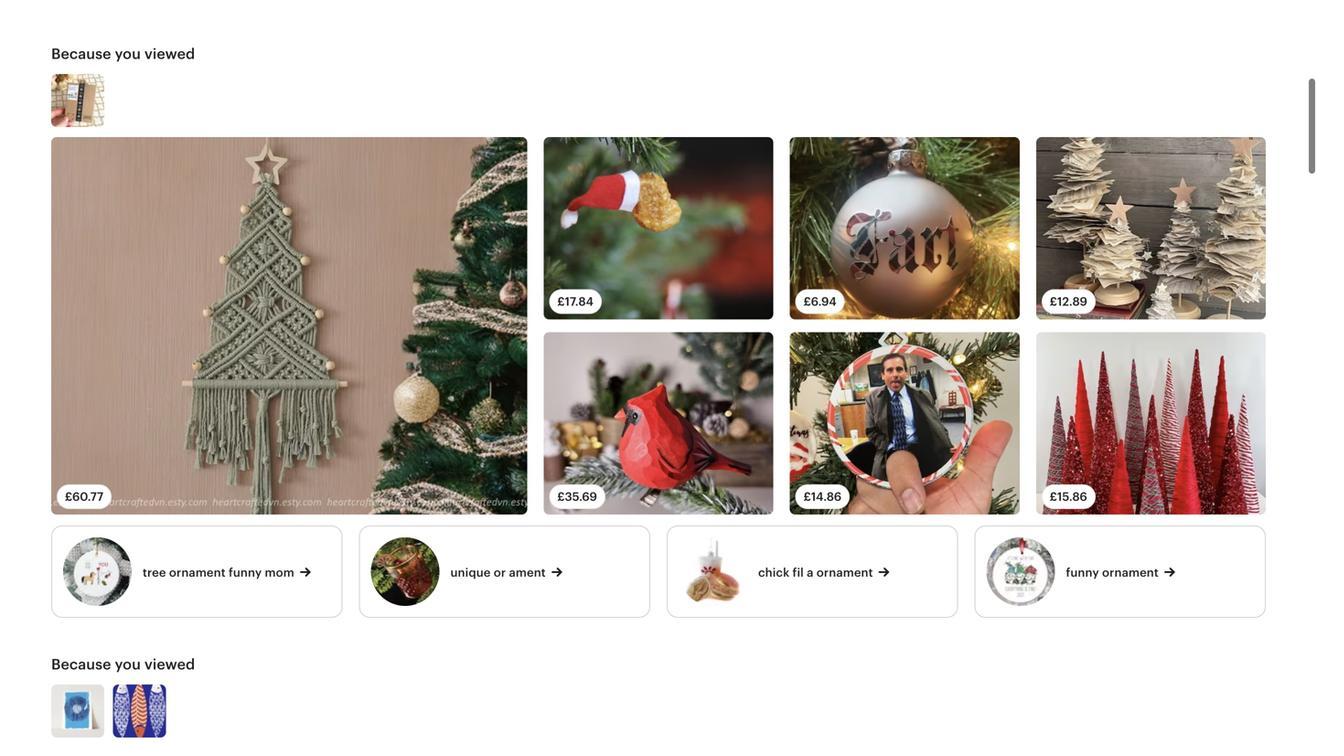 Task type: locate. For each thing, give the bounding box(es) containing it.
because you viewed up amazon box ornament for christmas tree, personalized shipping label, mini amazon box tree decor, gift for amazon lover image
[[51, 46, 195, 62]]

0 vertical spatial you
[[115, 46, 141, 62]]

£ for 60.77
[[65, 490, 72, 504]]

ornament
[[169, 566, 226, 580], [817, 566, 873, 580], [1102, 566, 1159, 580]]

1 because you viewed from the top
[[51, 46, 195, 62]]

because up amazon box ornament for christmas tree, personalized shipping label, mini amazon box tree decor, gift for amazon lover image
[[51, 46, 111, 62]]

funny
[[229, 566, 262, 580], [1066, 566, 1099, 580]]

funny down 15.86
[[1066, 566, 1099, 580]]

2 viewed from the top
[[144, 657, 195, 673]]

modern art screenprint scandinavian style  - 3 fish art print - indigo wall art - silkscreen modern print coastal kitchen art - three fish image
[[113, 685, 166, 738]]

the office ornament - michael the flasher - the office ornaments - the office christmas ornaments - the office gifts - michael scott dunder image
[[790, 333, 1020, 515]]

funny left mom in the bottom left of the page
[[229, 566, 262, 580]]

£ 17.84
[[557, 295, 593, 309]]

£ 14.86
[[804, 490, 842, 504]]

viewed
[[144, 46, 195, 62], [144, 657, 195, 673]]

1 horizontal spatial ornament
[[817, 566, 873, 580]]

£
[[557, 295, 565, 309], [804, 295, 811, 309], [1050, 295, 1057, 309], [65, 490, 72, 504], [557, 490, 565, 504], [804, 490, 811, 504], [1050, 490, 1057, 504]]

2 horizontal spatial ornament
[[1102, 566, 1159, 580]]

because you viewed up modern art screenprint scandinavian style  - 3 fish art print - indigo wall art - silkscreen modern print coastal kitchen art - three fish image
[[51, 657, 195, 673]]

6.94
[[811, 295, 837, 309]]

£ 6.94
[[804, 295, 837, 309]]

1 vertical spatial viewed
[[144, 657, 195, 673]]

because you viewed
[[51, 46, 195, 62], [51, 657, 195, 673]]

enchanting handcrafted clip-on bird ornaments for christmas trees – vibrant, artisanal, and unique holiday decorations image
[[544, 333, 773, 515]]

ament
[[509, 566, 546, 580]]

amazon box ornament for christmas tree, personalized shipping label, mini amazon box tree decor, gift for amazon lover image
[[51, 74, 104, 127]]

fil
[[793, 566, 804, 580]]

you
[[115, 46, 141, 62], [115, 657, 141, 673]]

1 viewed from the top
[[144, 46, 195, 62]]

3 ornament from the left
[[1102, 566, 1159, 580]]

screenprint music fan record player art print record art wood texture vinyl lp art silkscreen - nature sounds - indigo blue - wall art decor image
[[51, 685, 104, 738]]

£ for 17.84
[[557, 295, 565, 309]]

0 vertical spatial because you viewed
[[51, 46, 195, 62]]

£ 60.77
[[65, 490, 103, 504]]

1 vertical spatial because
[[51, 657, 111, 673]]

1 vertical spatial because you viewed
[[51, 657, 195, 673]]

2 funny from the left
[[1066, 566, 1099, 580]]

mom
[[265, 566, 294, 580]]

1 because from the top
[[51, 46, 111, 62]]

0 vertical spatial because
[[51, 46, 111, 62]]

14.86
[[811, 490, 842, 504]]

2 because from the top
[[51, 657, 111, 673]]

0 vertical spatial viewed
[[144, 46, 195, 62]]

unique
[[451, 566, 491, 580]]

1 vertical spatial you
[[115, 657, 141, 673]]

a
[[807, 566, 814, 580]]

because
[[51, 46, 111, 62], [51, 657, 111, 673]]

minimalist vintage hymnal trees, natural wooden mantle decor, book lovers gift, music pages decoration image
[[1036, 137, 1266, 320]]

1 horizontal spatial funny
[[1066, 566, 1099, 580]]

chick fil a ornament
[[758, 566, 873, 580]]

£ 15.86
[[1050, 490, 1087, 504]]

£ 12.89
[[1050, 295, 1088, 309]]

because up screenprint music fan record player art print record art wood texture vinyl lp art silkscreen - nature sounds - indigo blue - wall art decor image
[[51, 657, 111, 673]]

1 ornament from the left
[[169, 566, 226, 580]]

60.77
[[72, 490, 103, 504]]

£ for 12.89
[[1050, 295, 1057, 309]]

funny ornament
[[1066, 566, 1159, 580]]

2 you from the top
[[115, 657, 141, 673]]

0 horizontal spatial funny
[[229, 566, 262, 580]]

0 horizontal spatial ornament
[[169, 566, 226, 580]]



Task type: vqa. For each thing, say whether or not it's contained in the screenshot.
the 'fit'
no



Task type: describe. For each thing, give the bounding box(es) containing it.
fart glass christmas ornament image
[[790, 137, 1020, 320]]

tree ornament funny mom
[[143, 566, 294, 580]]

12.89
[[1057, 295, 1088, 309]]

red trees image
[[1036, 333, 1266, 515]]

1 you from the top
[[115, 46, 141, 62]]

macrame christmas tree, gift for family, holiday tree, boho holiday gift, christmas presents, unique xmas tree, macrame home decor x32 image
[[51, 137, 527, 515]]

ornament for funny
[[1102, 566, 1159, 580]]

real chicken nugget with santa hat ornament (real preserved chicken nugget) nuggy buddy image
[[544, 137, 773, 320]]

£ for 6.94
[[804, 295, 811, 309]]

unique or ament
[[451, 566, 546, 580]]

ornament for tree
[[169, 566, 226, 580]]

£ for 35.69
[[557, 490, 565, 504]]

15.86
[[1057, 490, 1087, 504]]

2 because you viewed from the top
[[51, 657, 195, 673]]

1 funny from the left
[[229, 566, 262, 580]]

£ for 15.86
[[1050, 490, 1057, 504]]

or
[[494, 566, 506, 580]]

£ for 14.86
[[804, 490, 811, 504]]

£ 35.69
[[557, 490, 597, 504]]

17.84
[[565, 295, 593, 309]]

35.69
[[565, 490, 597, 504]]

2 ornament from the left
[[817, 566, 873, 580]]

chick
[[758, 566, 790, 580]]

tree
[[143, 566, 166, 580]]



